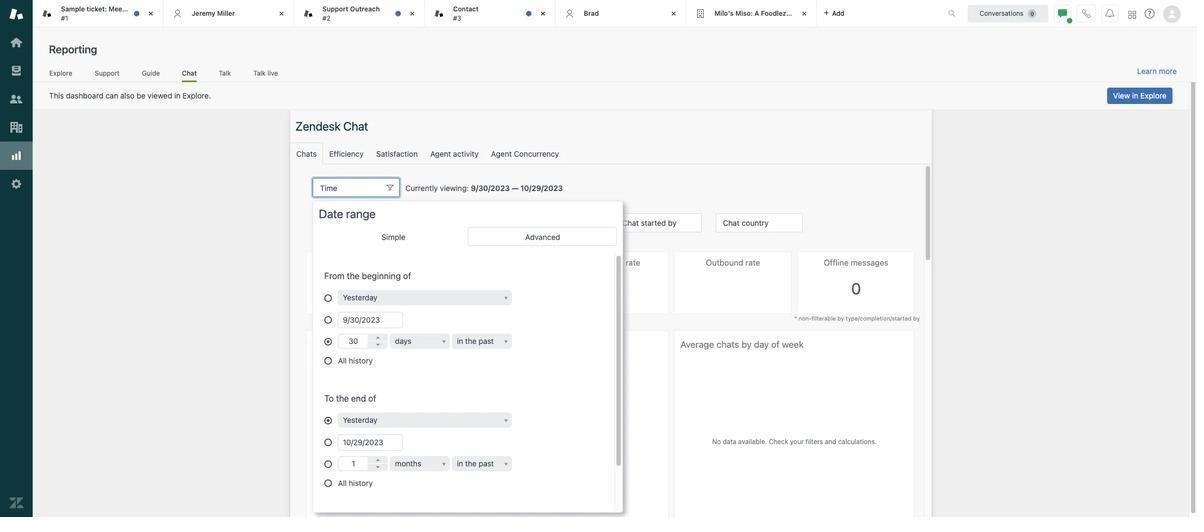 Task type: describe. For each thing, give the bounding box(es) containing it.
the
[[127, 5, 137, 13]]

tab containing support outreach
[[294, 0, 425, 27]]

learn more
[[1138, 66, 1177, 76]]

admin image
[[9, 177, 23, 191]]

talk link
[[219, 69, 231, 81]]

talk for talk
[[219, 69, 231, 77]]

add button
[[817, 0, 851, 27]]

foodlez
[[761, 9, 787, 17]]

explore link
[[49, 69, 73, 81]]

milo's miso: a foodlez subsidiary tab
[[686, 0, 822, 27]]

can
[[106, 91, 118, 100]]

chat
[[182, 69, 197, 77]]

this
[[49, 91, 64, 100]]

support for support outreach #2
[[323, 5, 348, 13]]

view in explore button
[[1108, 88, 1173, 104]]

view
[[1114, 91, 1131, 100]]

1 close image from the left
[[145, 8, 156, 19]]

zendesk support image
[[9, 7, 23, 21]]

#3
[[453, 14, 462, 22]]

tab containing contact
[[425, 0, 556, 27]]

milo's miso: a foodlez subsidiary
[[715, 9, 822, 17]]

ticket:
[[87, 5, 107, 13]]

learn
[[1138, 66, 1157, 76]]

0 horizontal spatial explore
[[49, 69, 72, 77]]

4 close image from the left
[[538, 8, 549, 19]]

talk for talk live
[[254, 69, 266, 77]]

notifications image
[[1106, 9, 1115, 18]]

outreach
[[350, 5, 380, 13]]

guide
[[142, 69, 160, 77]]

live
[[268, 69, 278, 77]]

customers image
[[9, 92, 23, 106]]

tabs tab list
[[33, 0, 937, 27]]

this dashboard can also be viewed in explore.
[[49, 91, 211, 100]]

chat link
[[182, 69, 197, 82]]

in inside button
[[1133, 91, 1139, 100]]

learn more link
[[1138, 66, 1177, 76]]

dashboard
[[66, 91, 103, 100]]

talk live link
[[253, 69, 278, 81]]

get help image
[[1145, 9, 1155, 19]]

close image inside 'jeremy miller' tab
[[276, 8, 287, 19]]

contact
[[453, 5, 479, 13]]

brad tab
[[556, 0, 686, 27]]

more
[[1159, 66, 1177, 76]]

explore inside button
[[1141, 91, 1167, 100]]

brad
[[584, 9, 599, 17]]

tab containing sample ticket: meet the ticket
[[33, 0, 163, 27]]

miller
[[217, 9, 235, 17]]

sample
[[61, 5, 85, 13]]

jeremy miller tab
[[163, 0, 294, 27]]



Task type: vqa. For each thing, say whether or not it's contained in the screenshot.
agent in Get an overview and improve the efficiency of your call center and agent activity with Talk.
no



Task type: locate. For each thing, give the bounding box(es) containing it.
a
[[755, 9, 760, 17]]

explore down learn more link on the right of page
[[1141, 91, 1167, 100]]

conversations
[[980, 9, 1024, 17]]

zendesk products image
[[1129, 11, 1137, 18]]

support link
[[94, 69, 120, 81]]

talk right chat
[[219, 69, 231, 77]]

button displays agent's chat status as online. image
[[1059, 9, 1067, 18]]

reporting image
[[9, 149, 23, 163]]

jeremy
[[192, 9, 215, 17]]

milo's
[[715, 9, 734, 17]]

close image
[[145, 8, 156, 19], [276, 8, 287, 19], [407, 8, 418, 19], [538, 8, 549, 19], [669, 8, 679, 19], [799, 8, 810, 19]]

close image left brad
[[538, 8, 549, 19]]

0 vertical spatial support
[[323, 5, 348, 13]]

1 horizontal spatial talk
[[254, 69, 266, 77]]

sample ticket: meet the ticket #1
[[61, 5, 157, 22]]

explore
[[49, 69, 72, 77], [1141, 91, 1167, 100]]

0 horizontal spatial talk
[[219, 69, 231, 77]]

ticket
[[139, 5, 157, 13]]

viewed
[[148, 91, 172, 100]]

be
[[137, 91, 146, 100]]

1 horizontal spatial support
[[323, 5, 348, 13]]

3 close image from the left
[[407, 8, 418, 19]]

support
[[323, 5, 348, 13], [95, 69, 120, 77]]

organizations image
[[9, 120, 23, 135]]

6 close image from the left
[[799, 8, 810, 19]]

contact #3
[[453, 5, 479, 22]]

support for support
[[95, 69, 120, 77]]

support outreach #2
[[323, 5, 380, 22]]

add
[[833, 9, 845, 17]]

get started image
[[9, 35, 23, 50]]

support up #2
[[323, 5, 348, 13]]

jeremy miller
[[192, 9, 235, 17]]

close image left #2
[[276, 8, 287, 19]]

talk
[[219, 69, 231, 77], [254, 69, 266, 77]]

also
[[120, 91, 135, 100]]

support inside support outreach #2
[[323, 5, 348, 13]]

3 tab from the left
[[425, 0, 556, 27]]

subsidiary
[[788, 9, 822, 17]]

support up can
[[95, 69, 120, 77]]

0 horizontal spatial in
[[174, 91, 181, 100]]

close image inside brad "tab"
[[669, 8, 679, 19]]

close image left add dropdown button
[[799, 8, 810, 19]]

views image
[[9, 64, 23, 78]]

explore up this
[[49, 69, 72, 77]]

#1
[[61, 14, 68, 22]]

conversations button
[[968, 5, 1049, 22]]

2 talk from the left
[[254, 69, 266, 77]]

talk live
[[254, 69, 278, 77]]

2 in from the left
[[1133, 91, 1139, 100]]

miso:
[[736, 9, 753, 17]]

meet
[[109, 5, 125, 13]]

in right view
[[1133, 91, 1139, 100]]

1 tab from the left
[[33, 0, 163, 27]]

tab
[[33, 0, 163, 27], [294, 0, 425, 27], [425, 0, 556, 27]]

2 tab from the left
[[294, 0, 425, 27]]

in
[[174, 91, 181, 100], [1133, 91, 1139, 100]]

close image left #3
[[407, 8, 418, 19]]

view in explore
[[1114, 91, 1167, 100]]

1 vertical spatial explore
[[1141, 91, 1167, 100]]

1 horizontal spatial in
[[1133, 91, 1139, 100]]

close image right the
[[145, 8, 156, 19]]

talk left live
[[254, 69, 266, 77]]

in right viewed
[[174, 91, 181, 100]]

2 close image from the left
[[276, 8, 287, 19]]

#2
[[323, 14, 331, 22]]

0 vertical spatial explore
[[49, 69, 72, 77]]

5 close image from the left
[[669, 8, 679, 19]]

close image left milo's
[[669, 8, 679, 19]]

1 horizontal spatial explore
[[1141, 91, 1167, 100]]

reporting
[[49, 43, 97, 56]]

zendesk image
[[9, 496, 23, 511]]

main element
[[0, 0, 33, 518]]

1 in from the left
[[174, 91, 181, 100]]

1 vertical spatial support
[[95, 69, 120, 77]]

close image inside the milo's miso: a foodlez subsidiary tab
[[799, 8, 810, 19]]

0 horizontal spatial support
[[95, 69, 120, 77]]

explore.
[[183, 91, 211, 100]]

1 talk from the left
[[219, 69, 231, 77]]

guide link
[[142, 69, 160, 81]]



